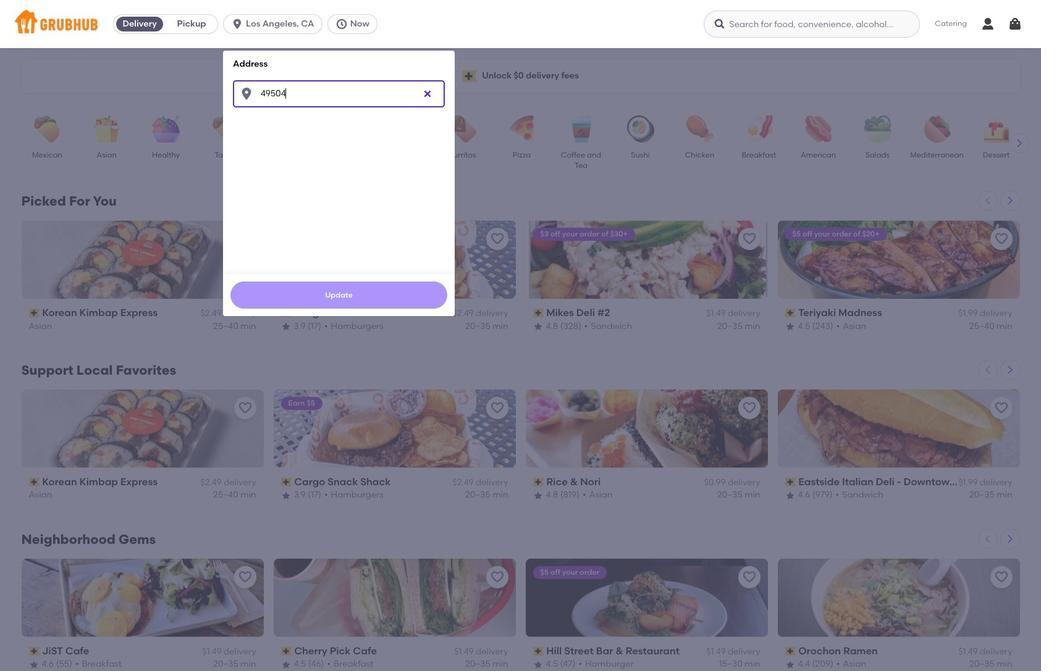 Task type: locate. For each thing, give the bounding box(es) containing it.
subscription pass image
[[29, 309, 40, 318], [533, 309, 544, 318], [785, 309, 796, 318], [29, 478, 40, 487], [281, 648, 292, 656]]

2 vertical spatial caret left icon image
[[983, 534, 993, 544]]

main navigation navigation
[[0, 0, 1041, 672]]

pizza image
[[500, 116, 543, 143]]

caret left icon image
[[983, 196, 993, 206], [983, 365, 993, 375], [983, 534, 993, 544]]

2 caret left icon image from the top
[[983, 365, 993, 375]]

sushi image
[[619, 116, 662, 143]]

subscription pass image
[[281, 309, 292, 318], [281, 478, 292, 487], [533, 478, 544, 487], [785, 478, 796, 487], [29, 648, 40, 656], [533, 648, 544, 656], [785, 648, 796, 656]]

coffee and tea image
[[559, 116, 603, 143]]

1 vertical spatial caret left icon image
[[983, 365, 993, 375]]

1 caret left icon image from the top
[[983, 196, 993, 206]]

caret right icon image
[[1014, 138, 1024, 148], [1005, 196, 1015, 206], [1005, 365, 1015, 375], [1005, 534, 1015, 544]]

burritos image
[[441, 116, 484, 143]]

Enter an address search field
[[233, 80, 445, 107]]

svg image
[[231, 18, 244, 30]]

svg image
[[1008, 17, 1023, 32], [335, 18, 348, 30], [714, 18, 726, 30], [239, 86, 254, 101], [423, 89, 433, 99]]

caret right icon image for first caret left icon from the bottom of the page
[[1005, 534, 1015, 544]]

star icon image
[[281, 322, 291, 332], [533, 322, 543, 332], [785, 322, 795, 332], [281, 491, 291, 501], [533, 491, 543, 501], [785, 491, 795, 501], [29, 660, 39, 670], [281, 660, 291, 670], [533, 660, 543, 670], [785, 660, 795, 670]]

healthy image
[[144, 116, 188, 143]]

0 vertical spatial caret left icon image
[[983, 196, 993, 206]]

caret right icon image for 3rd caret left icon from the bottom
[[1005, 196, 1015, 206]]

breakfast image
[[737, 116, 781, 143]]



Task type: describe. For each thing, give the bounding box(es) containing it.
mexican image
[[26, 116, 69, 143]]

dessert image
[[975, 116, 1018, 143]]

tacos image
[[204, 116, 247, 143]]

american image
[[797, 116, 840, 143]]

3 caret left icon image from the top
[[983, 534, 993, 544]]

salads image
[[856, 116, 899, 143]]

asian image
[[85, 116, 128, 143]]

chicken image
[[678, 116, 721, 143]]

mediterranean image
[[915, 116, 959, 143]]

caret right icon image for 2nd caret left icon from the top
[[1005, 365, 1015, 375]]

grubhub plus flag logo image
[[462, 70, 477, 82]]



Task type: vqa. For each thing, say whether or not it's contained in the screenshot.
MEXICAN image at left top
yes



